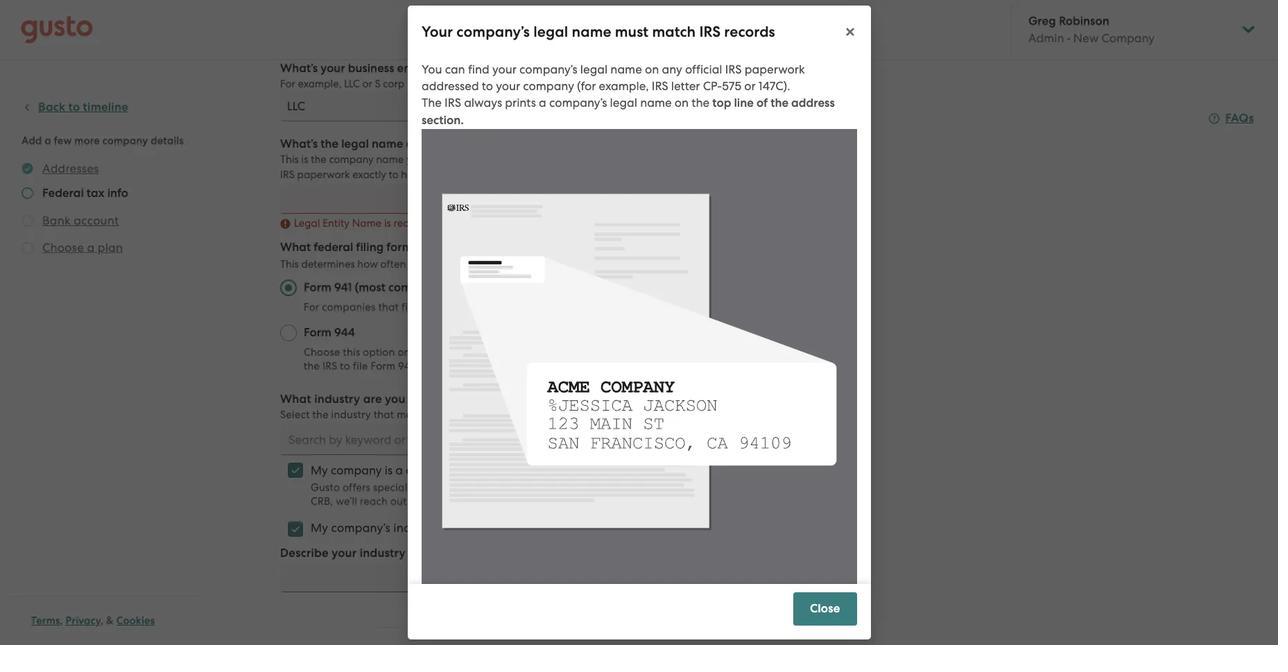 Task type: describe. For each thing, give the bounding box(es) containing it.
are
[[363, 392, 382, 407]]

privacy
[[66, 615, 101, 627]]

my for my company is a cannabis-related business
[[311, 463, 328, 477]]

irs inside what federal filing form did the irs assign to your company? this determines how often your company files federal taxes. see an example.
[[457, 240, 474, 255]]

your right find
[[492, 62, 516, 76]]

company's inside what industry are you in? select the industry that most closely matches your company's primary business activity.
[[528, 409, 580, 421]]

see
[[451, 346, 467, 359]]

terms , privacy , & cookies
[[31, 615, 155, 627]]

my company is a cannabis-related business
[[311, 463, 549, 477]]

tax
[[464, 169, 479, 181]]

find
[[468, 62, 489, 76]]

records
[[724, 23, 775, 41]]

941
[[334, 280, 352, 295]]

year.
[[716, 360, 740, 373]]

when
[[452, 153, 478, 166]]

paperwork inside form 944 choose this option only if you see "form 944" on your irs paperwork or you were notified by the irs to file form 944 this year—this is for companies that file federal taxes once a year.
[[584, 346, 638, 359]]

on inside form 944 choose this option only if you see "form 944" on your irs paperwork or you were notified by the irs to file form 944 this year—this is for companies that file federal taxes once a year.
[[526, 346, 539, 359]]

file inside form 941 (most common) for companies that file federal taxes each quarter.
[[402, 301, 417, 314]]

of inside top line of the address section.
[[757, 96, 768, 110]]

terms link
[[31, 615, 60, 627]]

gusto
[[311, 481, 340, 494]]

your up taxes.
[[528, 240, 553, 255]]

or inside form 944 choose this option only if you see "form 944" on your irs paperwork or you were notified by the irs to file form 944 this year—this is for companies that file federal taxes once a year.
[[640, 346, 651, 359]]

your company's legal name must match irs records
[[421, 23, 775, 41]]

always
[[464, 96, 502, 110]]

your inside what industry are you in? select the industry that most closely matches your company's primary business activity.
[[503, 409, 525, 421]]

next
[[433, 495, 455, 508]]

federal right files
[[501, 258, 535, 271]]

faqs button
[[1209, 110, 1254, 127]]

offers
[[343, 481, 371, 494]]

crb,
[[311, 495, 333, 508]]

industry down are
[[331, 409, 371, 421]]

legal
[[294, 217, 320, 230]]

quarter.
[[513, 301, 552, 314]]

for inside form 941 (most common) for companies that file federal taxes each quarter.
[[304, 301, 319, 314]]

147c).
[[759, 79, 790, 93]]

activity.
[[668, 409, 706, 421]]

specialized
[[373, 481, 428, 494]]

example.
[[604, 258, 650, 271]]

a inside form 944 choose this option only if you see "form 944" on your irs paperwork or you were notified by the irs to file form 944 this year—this is for companies that file federal taxes once a year.
[[707, 360, 713, 373]]

1 vertical spatial this
[[343, 346, 360, 359]]

words.
[[477, 546, 514, 561]]

industry left in
[[360, 546, 406, 561]]

this inside what's the legal name of your company? this is the company name you used when you registered with the irs—make sure this matches your irs paperwork exactly to help prevent tax notices.
[[280, 153, 299, 166]]

the inside top line of the address section.
[[771, 96, 789, 110]]

sure
[[645, 153, 665, 166]]

gusto offers specialized services to cannabis-related businesses (crbs). if your company is a crb, we'll reach out with next steps.
[[311, 481, 761, 508]]

if
[[663, 481, 669, 494]]

registered
[[501, 153, 549, 166]]

most
[[397, 409, 421, 421]]

your company's legal name must match irs records dialog
[[408, 6, 871, 640]]

describe
[[280, 546, 329, 561]]

your down line
[[730, 153, 752, 166]]

federal up determines
[[314, 240, 353, 255]]

0 horizontal spatial related
[[461, 463, 500, 477]]

for inside what's your business entity type? for example, llc or s corp
[[280, 78, 295, 90]]

describe your industry in your own words.
[[280, 546, 514, 561]]

company? inside what federal filing form did the irs assign to your company? this determines how often your company files federal taxes. see an example.
[[556, 240, 613, 255]]

my company's industry isn't listed here
[[311, 521, 524, 535]]

company inside gusto offers specialized services to cannabis-related businesses (crbs). if your company is a crb, we'll reach out with next steps.
[[696, 481, 742, 494]]

privacy link
[[66, 615, 101, 627]]

the inside what industry are you in? select the industry that most closely matches your company's primary business activity.
[[313, 409, 329, 421]]

(for
[[577, 79, 596, 93]]

you inside what industry are you in? select the industry that most closely matches your company's primary business activity.
[[385, 392, 406, 407]]

if
[[421, 346, 428, 359]]

What's the legal name of your company? text field
[[280, 183, 766, 214]]

you left were
[[653, 346, 671, 359]]

related inside gusto offers specialized services to cannabis-related businesses (crbs). if your company is a crb, we'll reach out with next steps.
[[534, 481, 569, 494]]

a inside gusto offers specialized services to cannabis-related businesses (crbs). if your company is a crb, we'll reach out with next steps.
[[755, 481, 761, 494]]

with inside gusto offers specialized services to cannabis-related businesses (crbs). if your company is a crb, we'll reach out with next steps.
[[410, 495, 431, 508]]

taxes inside form 941 (most common) for companies that file federal taxes each quarter.
[[457, 301, 483, 314]]

that inside what industry are you in? select the industry that most closely matches your company's primary business activity.
[[374, 409, 394, 421]]

choose
[[304, 346, 340, 359]]

paperwork inside you can find your company's legal name on any official irs paperwork addressed to your company (for example, irs letter cp-575 or 147c).
[[745, 62, 805, 76]]

cookies button
[[116, 613, 155, 629]]

taxes.
[[538, 258, 566, 271]]

my for my company's industry isn't listed here
[[311, 521, 328, 535]]

on inside you can find your company's legal name on any official irs paperwork addressed to your company (for example, irs letter cp-575 or 147c).
[[645, 62, 659, 76]]

1 vertical spatial on
[[675, 96, 689, 110]]

addressed
[[421, 79, 479, 93]]

by
[[741, 346, 753, 359]]

select
[[280, 409, 310, 421]]

in?
[[409, 392, 425, 407]]

paperwork inside what's the legal name of your company? this is the company name you used when you registered with the irs—make sure this matches your irs paperwork exactly to help prevent tax notices.
[[297, 169, 350, 181]]

the inside form 944 choose this option only if you see "form 944" on your irs paperwork or you were notified by the irs to file form 944 this year—this is for companies that file federal taxes once a year.
[[304, 360, 320, 373]]

here
[[499, 521, 524, 535]]

federal inside form 941 (most common) for companies that file federal taxes each quarter.
[[419, 301, 455, 314]]

can
[[445, 62, 465, 76]]

this inside what's the legal name of your company? this is the company name you used when you registered with the irs—make sure this matches your irs paperwork exactly to help prevent tax notices.
[[668, 153, 685, 166]]

terms
[[31, 615, 60, 627]]

were
[[674, 346, 698, 359]]

companies inside form 944 choose this option only if you see "form 944" on your irs paperwork or you were notified by the irs to file form 944 this year—this is for companies that file federal taxes once a year.
[[516, 360, 570, 373]]

your right in
[[422, 546, 447, 561]]

assign
[[477, 240, 511, 255]]

line
[[734, 96, 754, 110]]

575
[[722, 79, 741, 93]]

your inside what's your business entity type? for example, llc or s corp
[[321, 61, 345, 76]]

what for industry
[[280, 392, 311, 407]]

cp-
[[703, 79, 722, 93]]

legal inside what's the legal name of your company? this is the company name you used when you registered with the irs—make sure this matches your irs paperwork exactly to help prevent tax notices.
[[341, 137, 369, 151]]

industry up in
[[394, 521, 439, 535]]

the inside what federal filing form did the irs assign to your company? this determines how often your company files federal taxes. see an example.
[[436, 240, 454, 255]]

close button
[[794, 592, 857, 626]]

irs right match
[[699, 23, 721, 41]]

business inside what's your business entity type? for example, llc or s corp
[[348, 61, 394, 76]]

a inside dialog
[[539, 96, 546, 110]]

common)
[[389, 280, 440, 295]]

official
[[685, 62, 722, 76]]

how
[[358, 258, 378, 271]]

reach
[[360, 495, 388, 508]]

your up "prints"
[[496, 79, 520, 93]]

required
[[394, 217, 434, 230]]

this inside what federal filing form did the irs assign to your company? this determines how often your company files federal taxes. see an example.
[[280, 258, 299, 271]]

example, inside you can find your company's legal name on any official irs paperwork addressed to your company (for example, irs letter cp-575 or 147c).
[[599, 79, 649, 93]]

you right if
[[430, 346, 448, 359]]

what's the legal name of your company? this is the company name you used when you registered with the irs—make sure this matches your irs paperwork exactly to help prevent tax notices.
[[280, 137, 752, 181]]

company's inside you can find your company's legal name on any official irs paperwork addressed to your company (for example, irs letter cp-575 or 147c).
[[519, 62, 577, 76]]

in
[[409, 546, 419, 561]]

often
[[381, 258, 406, 271]]

to inside what federal filing form did the irs assign to your company? this determines how often your company files federal taxes. see an example.
[[514, 240, 526, 255]]

irs down choose at left bottom
[[323, 360, 338, 373]]

llc
[[344, 78, 360, 90]]

for
[[500, 360, 514, 373]]

your
[[421, 23, 453, 41]]

&
[[106, 615, 114, 627]]

form
[[387, 240, 413, 255]]

section.
[[421, 113, 464, 128]]

Describe your industry in your own words. field
[[280, 562, 766, 592]]

to inside what's the legal name of your company? this is the company name you used when you registered with the irs—make sure this matches your irs paperwork exactly to help prevent tax notices.
[[389, 169, 399, 181]]



Task type: locate. For each thing, give the bounding box(es) containing it.
we'll
[[336, 495, 357, 508]]

your down for
[[503, 409, 525, 421]]

exactly
[[353, 169, 386, 181]]

0 vertical spatial with
[[552, 153, 572, 166]]

0 vertical spatial related
[[461, 463, 500, 477]]

federal down common)
[[419, 301, 455, 314]]

your right 944"
[[542, 346, 564, 359]]

1 vertical spatial what's
[[280, 137, 318, 151]]

home image
[[21, 16, 93, 43]]

used
[[426, 153, 449, 166]]

companies inside form 941 (most common) for companies that file federal taxes each quarter.
[[322, 301, 376, 314]]

you up notices.
[[481, 153, 498, 166]]

944 up choose at left bottom
[[334, 325, 355, 340]]

your down "did"
[[409, 258, 430, 271]]

1 vertical spatial 944
[[398, 360, 417, 373]]

2 horizontal spatial file
[[596, 360, 611, 373]]

0 horizontal spatial file
[[353, 360, 368, 373]]

0 horizontal spatial matches
[[459, 409, 501, 421]]

of right line
[[757, 96, 768, 110]]

example, inside what's your business entity type? for example, llc or s corp
[[298, 78, 342, 90]]

did
[[415, 240, 433, 255]]

company up the irs always prints a company's legal name on the
[[523, 79, 574, 93]]

2 horizontal spatial on
[[675, 96, 689, 110]]

0 vertical spatial cannabis-
[[406, 463, 461, 477]]

option
[[363, 346, 395, 359]]

the irs always prints a company's legal name on the
[[421, 96, 709, 110]]

legal entity name is required
[[294, 217, 434, 230]]

or
[[363, 78, 372, 90], [744, 79, 756, 93], [640, 346, 651, 359]]

1 horizontal spatial for
[[304, 301, 319, 314]]

company left files
[[432, 258, 477, 271]]

0 vertical spatial that
[[378, 301, 399, 314]]

1 horizontal spatial 944
[[398, 360, 417, 373]]

out
[[391, 495, 407, 508]]

must
[[615, 23, 648, 41]]

only
[[398, 346, 419, 359]]

your
[[321, 61, 345, 76], [492, 62, 516, 76], [496, 79, 520, 93], [420, 137, 445, 151], [730, 153, 752, 166], [528, 240, 553, 255], [409, 258, 430, 271], [542, 346, 564, 359], [503, 409, 525, 421], [672, 481, 694, 494], [332, 546, 357, 561], [422, 546, 447, 561]]

1 horizontal spatial cannabis-
[[484, 481, 534, 494]]

federal up primary
[[614, 360, 649, 373]]

paperwork up primary
[[584, 346, 638, 359]]

irs up legal at the left top
[[280, 169, 295, 181]]

corp
[[383, 78, 405, 90]]

1 horizontal spatial of
[[757, 96, 768, 110]]

what for federal
[[280, 240, 311, 255]]

company? up "when"
[[448, 137, 505, 151]]

irs down addressed at the top left of the page
[[444, 96, 461, 110]]

is inside form 944 choose this option only if you see "form 944" on your irs paperwork or you were notified by the irs to file form 944 this year—this is for companies that file federal taxes once a year.
[[490, 360, 497, 373]]

irs up '575'
[[725, 62, 742, 76]]

0 vertical spatial of
[[757, 96, 768, 110]]

or up line
[[744, 79, 756, 93]]

you up "help"
[[406, 153, 424, 166]]

2 vertical spatial business
[[503, 463, 549, 477]]

2 horizontal spatial paperwork
[[745, 62, 805, 76]]

1 horizontal spatial or
[[640, 346, 651, 359]]

federal
[[314, 240, 353, 255], [501, 258, 535, 271], [419, 301, 455, 314], [614, 360, 649, 373]]

is inside what's the legal name of your company? this is the company name you used when you registered with the irs—make sure this matches your irs paperwork exactly to help prevent tax notices.
[[301, 153, 308, 166]]

taxes left each
[[457, 301, 483, 314]]

cannabis- up steps.
[[484, 481, 534, 494]]

this up legal at the left top
[[280, 153, 299, 166]]

0 vertical spatial matches
[[687, 153, 728, 166]]

2 what's from the top
[[280, 137, 318, 151]]

what's
[[280, 61, 318, 76], [280, 137, 318, 151]]

0 horizontal spatial on
[[526, 346, 539, 359]]

letter
[[671, 79, 700, 93]]

your up 'llc'
[[321, 61, 345, 76]]

, left &
[[101, 615, 104, 627]]

cookies
[[116, 615, 155, 627]]

form up choose at left bottom
[[304, 325, 332, 340]]

1 vertical spatial related
[[534, 481, 569, 494]]

taxes down were
[[652, 360, 678, 373]]

1 vertical spatial company?
[[556, 240, 613, 255]]

year—this
[[439, 360, 487, 373]]

see
[[568, 258, 586, 271]]

1 horizontal spatial business
[[503, 463, 549, 477]]

1 horizontal spatial example,
[[599, 79, 649, 93]]

for
[[280, 78, 295, 90], [304, 301, 319, 314]]

business left 'activity.'
[[624, 409, 665, 421]]

file down option
[[353, 360, 368, 373]]

company inside what's the legal name of your company? this is the company name you used when you registered with the irs—make sure this matches your irs paperwork exactly to help prevent tax notices.
[[329, 153, 374, 166]]

0 horizontal spatial cannabis-
[[406, 463, 461, 477]]

0 horizontal spatial 944
[[334, 325, 355, 340]]

federal inside form 944 choose this option only if you see "form 944" on your irs paperwork or you were notified by the irs to file form 944 this year—this is for companies that file federal taxes once a year.
[[614, 360, 649, 373]]

0 horizontal spatial companies
[[322, 301, 376, 314]]

1 vertical spatial this
[[280, 258, 299, 271]]

closely
[[424, 409, 456, 421]]

you
[[406, 153, 424, 166], [481, 153, 498, 166], [430, 346, 448, 359], [653, 346, 671, 359], [385, 392, 406, 407]]

the
[[692, 96, 709, 110], [771, 96, 789, 110], [321, 137, 339, 151], [311, 153, 327, 166], [575, 153, 590, 166], [436, 240, 454, 255], [304, 360, 320, 373], [313, 409, 329, 421]]

form inside form 941 (most common) for companies that file federal taxes each quarter.
[[304, 280, 332, 295]]

for down determines
[[304, 301, 319, 314]]

example, up top line of the address section.
[[599, 79, 649, 93]]

My company's industry isn't listed here checkbox
[[280, 514, 311, 545]]

prevent
[[425, 169, 461, 181]]

entity
[[397, 61, 429, 76]]

(most
[[355, 280, 386, 295]]

0 vertical spatial business
[[348, 61, 394, 76]]

or inside what's your business entity type? for example, llc or s corp
[[363, 78, 372, 90]]

0 horizontal spatial business
[[348, 61, 394, 76]]

help
[[401, 169, 422, 181]]

company's up find
[[456, 23, 530, 41]]

1 horizontal spatial file
[[402, 301, 417, 314]]

2 , from the left
[[101, 615, 104, 627]]

your inside form 944 choose this option only if you see "form 944" on your irs paperwork or you were notified by the irs to file form 944 this year—this is for companies that file federal taxes once a year.
[[542, 346, 564, 359]]

business
[[348, 61, 394, 76], [624, 409, 665, 421], [503, 463, 549, 477]]

what's your business entity type? for example, llc or s corp
[[280, 61, 463, 90]]

close
[[810, 601, 840, 616]]

that down are
[[374, 409, 394, 421]]

industry left are
[[314, 392, 360, 407]]

0 vertical spatial what's
[[280, 61, 318, 76]]

file down common)
[[402, 301, 417, 314]]

services
[[430, 481, 469, 494]]

on down the letter
[[675, 96, 689, 110]]

2 vertical spatial on
[[526, 346, 539, 359]]

match
[[652, 23, 696, 41]]

notices.
[[482, 169, 518, 181]]

0 vertical spatial my
[[311, 463, 328, 477]]

0 vertical spatial for
[[280, 78, 295, 90]]

944 down only
[[398, 360, 417, 373]]

my up gusto
[[311, 463, 328, 477]]

1 vertical spatial my
[[311, 521, 328, 535]]

related up steps.
[[461, 463, 500, 477]]

0 vertical spatial on
[[645, 62, 659, 76]]

companies down 944"
[[516, 360, 570, 373]]

1 horizontal spatial companies
[[516, 360, 570, 373]]

your up used on the left top
[[420, 137, 445, 151]]

businesses
[[572, 481, 624, 494]]

0 vertical spatial form
[[304, 280, 332, 295]]

on
[[645, 62, 659, 76], [675, 96, 689, 110], [526, 346, 539, 359]]

1 horizontal spatial paperwork
[[584, 346, 638, 359]]

an
[[589, 258, 602, 271]]

what inside what federal filing form did the irs assign to your company? this determines how often your company files federal taxes. see an example.
[[280, 240, 311, 255]]

None radio
[[280, 280, 297, 296], [280, 325, 297, 341], [280, 280, 297, 296], [280, 325, 297, 341]]

1 horizontal spatial matches
[[687, 153, 728, 166]]

1 vertical spatial companies
[[516, 360, 570, 373]]

form for form 941 (most common)
[[304, 280, 332, 295]]

business up gusto offers specialized services to cannabis-related businesses (crbs). if your company is a crb, we'll reach out with next steps.
[[503, 463, 549, 477]]

company's down the reach
[[331, 521, 390, 535]]

0 vertical spatial this
[[280, 153, 299, 166]]

file up primary
[[596, 360, 611, 373]]

company right if
[[696, 481, 742, 494]]

1 what from the top
[[280, 240, 311, 255]]

industry
[[314, 392, 360, 407], [331, 409, 371, 421], [394, 521, 439, 535], [360, 546, 406, 561]]

see an example. button
[[568, 256, 650, 273]]

1 horizontal spatial taxes
[[652, 360, 678, 373]]

to right assign
[[514, 240, 526, 255]]

cannabis-
[[406, 463, 461, 477], [484, 481, 534, 494]]

1 horizontal spatial with
[[552, 153, 572, 166]]

0 horizontal spatial ,
[[60, 615, 63, 627]]

1 vertical spatial form
[[304, 325, 332, 340]]

matches right "closely"
[[459, 409, 501, 421]]

2 vertical spatial paperwork
[[584, 346, 638, 359]]

entity
[[323, 217, 350, 230]]

company's down (for
[[549, 96, 607, 110]]

1 vertical spatial of
[[406, 137, 417, 151]]

1 vertical spatial that
[[573, 360, 593, 373]]

company's left primary
[[528, 409, 580, 421]]

1 vertical spatial cannabis-
[[484, 481, 534, 494]]

with inside what's the legal name of your company? this is the company name you used when you registered with the irs—make sure this matches your irs paperwork exactly to help prevent tax notices.
[[552, 153, 572, 166]]

you can find your company's legal name on any official irs paperwork addressed to your company (for example, irs letter cp-575 or 147c).
[[421, 62, 805, 93]]

matches
[[687, 153, 728, 166], [459, 409, 501, 421]]

this left determines
[[280, 258, 299, 271]]

company? inside what's the legal name of your company? this is the company name you used when you registered with the irs—make sure this matches your irs paperwork exactly to help prevent tax notices.
[[448, 137, 505, 151]]

1 vertical spatial taxes
[[652, 360, 678, 373]]

2 my from the top
[[311, 521, 328, 535]]

each
[[486, 301, 510, 314]]

irs left assign
[[457, 240, 474, 255]]

0 horizontal spatial paperwork
[[297, 169, 350, 181]]

related left businesses
[[534, 481, 569, 494]]

0 horizontal spatial for
[[280, 78, 295, 90]]

cannabis- up services
[[406, 463, 461, 477]]

0 horizontal spatial or
[[363, 78, 372, 90]]

type?
[[432, 61, 463, 76]]

any
[[662, 62, 682, 76]]

top line of the address section.
[[421, 96, 835, 128]]

(crbs).
[[626, 481, 660, 494]]

1 this from the top
[[280, 153, 299, 166]]

irs down the any
[[652, 79, 668, 93]]

2 this from the top
[[280, 258, 299, 271]]

of up "help"
[[406, 137, 417, 151]]

1 vertical spatial what
[[280, 392, 311, 407]]

your inside gusto offers specialized services to cannabis-related businesses (crbs). if your company is a crb, we'll reach out with next steps.
[[672, 481, 694, 494]]

2 horizontal spatial this
[[668, 153, 685, 166]]

this
[[668, 153, 685, 166], [343, 346, 360, 359], [419, 360, 437, 373]]

0 horizontal spatial this
[[343, 346, 360, 359]]

to up always
[[482, 79, 493, 93]]

irs—make
[[593, 153, 643, 166]]

on left the any
[[645, 62, 659, 76]]

1 horizontal spatial company?
[[556, 240, 613, 255]]

irs right 944"
[[566, 346, 581, 359]]

this down if
[[419, 360, 437, 373]]

company's up the irs always prints a company's legal name on the
[[519, 62, 577, 76]]

1 vertical spatial business
[[624, 409, 665, 421]]

this left option
[[343, 346, 360, 359]]

account menu element
[[1011, 0, 1258, 59]]

paperwork left exactly
[[297, 169, 350, 181]]

or left s
[[363, 78, 372, 90]]

1 vertical spatial paperwork
[[297, 169, 350, 181]]

company? up see at left top
[[556, 240, 613, 255]]

s
[[375, 78, 381, 90]]

once
[[680, 360, 704, 373]]

form for form 944
[[304, 325, 332, 340]]

is
[[301, 153, 308, 166], [384, 217, 391, 230], [490, 360, 497, 373], [385, 463, 393, 477], [745, 481, 752, 494]]

1 vertical spatial matches
[[459, 409, 501, 421]]

example, left 'llc'
[[298, 78, 342, 90]]

or left were
[[640, 346, 651, 359]]

irs inside what's the legal name of your company? this is the company name you used when you registered with the irs—make sure this matches your irs paperwork exactly to help prevent tax notices.
[[280, 169, 295, 181]]

or inside you can find your company's legal name on any official irs paperwork addressed to your company (for example, irs letter cp-575 or 147c).
[[744, 79, 756, 93]]

matches inside what's the legal name of your company? this is the company name you used when you registered with the irs—make sure this matches your irs paperwork exactly to help prevent tax notices.
[[687, 153, 728, 166]]

form
[[304, 280, 332, 295], [304, 325, 332, 340], [371, 360, 396, 373]]

0 vertical spatial what
[[280, 240, 311, 255]]

business up s
[[348, 61, 394, 76]]

with right registered
[[552, 153, 572, 166]]

form down determines
[[304, 280, 332, 295]]

1 horizontal spatial ,
[[101, 615, 104, 627]]

filing
[[356, 240, 384, 255]]

you
[[421, 62, 442, 76]]

name
[[352, 217, 382, 230]]

to inside you can find your company's legal name on any official irs paperwork addressed to your company (for example, irs letter cp-575 or 147c).
[[482, 79, 493, 93]]

,
[[60, 615, 63, 627], [101, 615, 104, 627]]

of inside what's the legal name of your company? this is the company name you used when you registered with the irs—make sure this matches your irs paperwork exactly to help prevent tax notices.
[[406, 137, 417, 151]]

0 vertical spatial company?
[[448, 137, 505, 151]]

0 horizontal spatial of
[[406, 137, 417, 151]]

company inside you can find your company's legal name on any official irs paperwork addressed to your company (for example, irs letter cp-575 or 147c).
[[523, 79, 574, 93]]

0 vertical spatial taxes
[[457, 301, 483, 314]]

what's inside what's the legal name of your company? this is the company name you used when you registered with the irs—make sure this matches your irs paperwork exactly to help prevent tax notices.
[[280, 137, 318, 151]]

2 vertical spatial form
[[371, 360, 396, 373]]

files
[[479, 258, 498, 271]]

what's for what's your business entity type?
[[280, 61, 318, 76]]

listed
[[466, 521, 496, 535]]

own
[[450, 546, 474, 561]]

my down crb,
[[311, 521, 328, 535]]

that
[[378, 301, 399, 314], [573, 360, 593, 373], [374, 409, 394, 421]]

that down (most
[[378, 301, 399, 314]]

1 vertical spatial for
[[304, 301, 319, 314]]

None checkbox
[[280, 455, 311, 486]]

for left 'llc'
[[280, 78, 295, 90]]

1 what's from the top
[[280, 61, 318, 76]]

1 horizontal spatial this
[[419, 360, 437, 373]]

matches right 'sure'
[[687, 153, 728, 166]]

0 horizontal spatial example,
[[298, 78, 342, 90]]

0 vertical spatial paperwork
[[745, 62, 805, 76]]

2 horizontal spatial or
[[744, 79, 756, 93]]

cannabis- inside gusto offers specialized services to cannabis-related businesses (crbs). if your company is a crb, we'll reach out with next steps.
[[484, 481, 534, 494]]

form 941 (most common) for companies that file federal taxes each quarter.
[[304, 280, 552, 314]]

paperwork
[[745, 62, 805, 76], [297, 169, 350, 181], [584, 346, 638, 359]]

that inside form 944 choose this option only if you see "form 944" on your irs paperwork or you were notified by the irs to file form 944 this year—this is for companies that file federal taxes once a year.
[[573, 360, 593, 373]]

to inside gusto offers specialized services to cannabis-related businesses (crbs). if your company is a crb, we'll reach out with next steps.
[[471, 481, 482, 494]]

taxes
[[457, 301, 483, 314], [652, 360, 678, 373]]

0 vertical spatial this
[[668, 153, 685, 166]]

0 vertical spatial 944
[[334, 325, 355, 340]]

what's for what's the legal name of your company?
[[280, 137, 318, 151]]

your right if
[[672, 481, 694, 494]]

1 vertical spatial with
[[410, 495, 431, 508]]

company up offers
[[331, 463, 382, 477]]

paperwork up 147c).
[[745, 62, 805, 76]]

1 my from the top
[[311, 463, 328, 477]]

name inside you can find your company's legal name on any official irs paperwork addressed to your company (for example, irs letter cp-575 or 147c).
[[610, 62, 642, 76]]

matches inside what industry are you in? select the industry that most closely matches your company's primary business activity.
[[459, 409, 501, 421]]

2 vertical spatial this
[[419, 360, 437, 373]]

this right 'sure'
[[668, 153, 685, 166]]

1 , from the left
[[60, 615, 63, 627]]

what inside what industry are you in? select the industry that most closely matches your company's primary business activity.
[[280, 392, 311, 407]]

to down choose at left bottom
[[340, 360, 350, 373]]

1 horizontal spatial on
[[645, 62, 659, 76]]

that inside form 941 (most common) for companies that file federal taxes each quarter.
[[378, 301, 399, 314]]

that up primary
[[573, 360, 593, 373]]

your right describe
[[332, 546, 357, 561]]

address
[[791, 96, 835, 110]]

2 vertical spatial that
[[374, 409, 394, 421]]

, left privacy link
[[60, 615, 63, 627]]

to inside form 944 choose this option only if you see "form 944" on your irs paperwork or you were notified by the irs to file form 944 this year—this is for companies that file federal taxes once a year.
[[340, 360, 350, 373]]

0 horizontal spatial with
[[410, 495, 431, 508]]

what industry are you in? select the industry that most closely matches your company's primary business activity.
[[280, 392, 706, 421]]

what down legal at the left top
[[280, 240, 311, 255]]

is inside gusto offers specialized services to cannabis-related businesses (crbs). if your company is a crb, we'll reach out with next steps.
[[745, 481, 752, 494]]

company up exactly
[[329, 153, 374, 166]]

business inside what industry are you in? select the industry that most closely matches your company's primary business activity.
[[624, 409, 665, 421]]

the
[[421, 96, 442, 110]]

legal inside you can find your company's legal name on any official irs paperwork addressed to your company (for example, irs letter cp-575 or 147c).
[[580, 62, 607, 76]]

0 horizontal spatial taxes
[[457, 301, 483, 314]]

what up select
[[280, 392, 311, 407]]

with
[[552, 153, 572, 166], [410, 495, 431, 508]]

top
[[712, 96, 731, 110]]

company inside what federal filing form did the irs assign to your company? this determines how often your company files federal taxes. see an example.
[[432, 258, 477, 271]]

with right out
[[410, 495, 431, 508]]

2 what from the top
[[280, 392, 311, 407]]

on right 944"
[[526, 346, 539, 359]]

0 horizontal spatial company?
[[448, 137, 505, 151]]

taxes inside form 944 choose this option only if you see "form 944" on your irs paperwork or you were notified by the irs to file form 944 this year—this is for companies that file federal taxes once a year.
[[652, 360, 678, 373]]

944
[[334, 325, 355, 340], [398, 360, 417, 373]]

primary
[[582, 409, 621, 421]]

form down option
[[371, 360, 396, 373]]

"form
[[470, 346, 499, 359]]

what's inside what's your business entity type? for example, llc or s corp
[[280, 61, 318, 76]]

0 vertical spatial companies
[[322, 301, 376, 314]]

2 horizontal spatial business
[[624, 409, 665, 421]]

companies down 941
[[322, 301, 376, 314]]

1 horizontal spatial related
[[534, 481, 569, 494]]

you up the most
[[385, 392, 406, 407]]



Task type: vqa. For each thing, say whether or not it's contained in the screenshot.
941
yes



